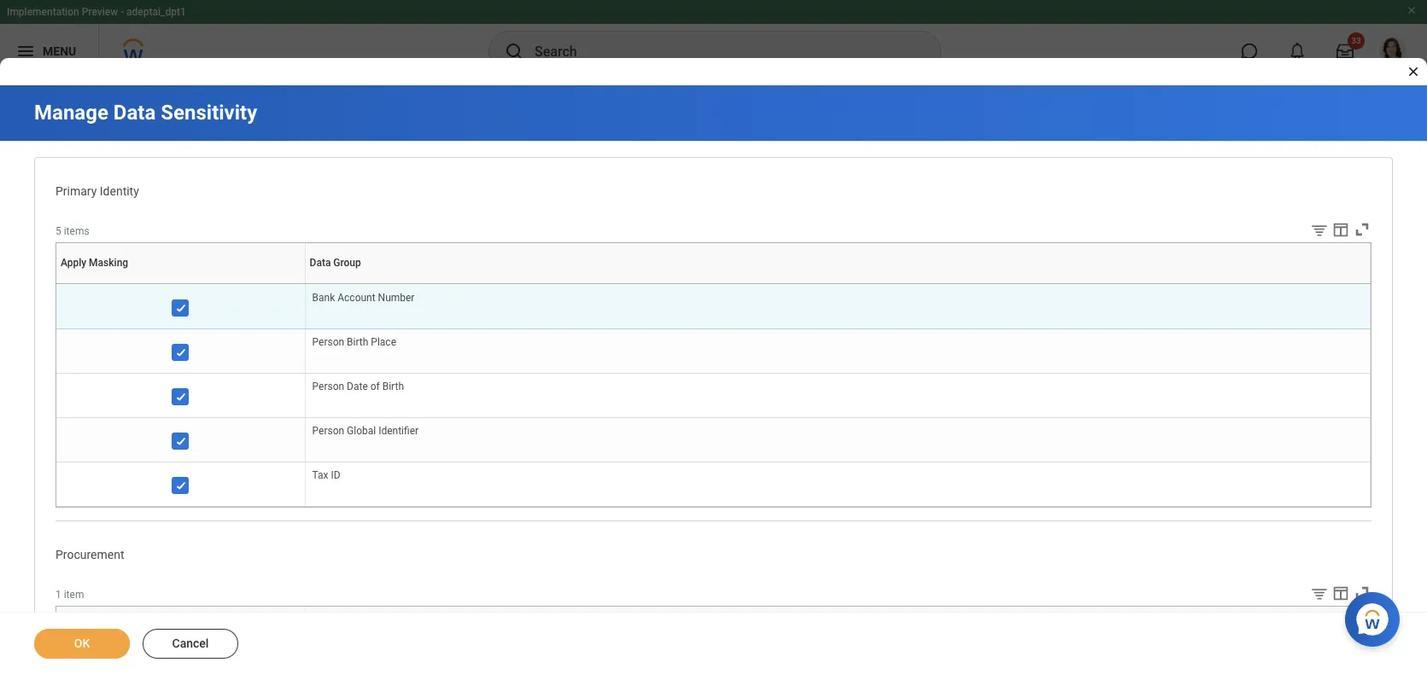 Task type: vqa. For each thing, say whether or not it's contained in the screenshot.
close environment banner ICON
yes



Task type: describe. For each thing, give the bounding box(es) containing it.
tax id element
[[312, 466, 341, 482]]

toolbar for primary identity
[[1298, 220, 1372, 242]]

masking for apply masking data group
[[59, 283, 62, 284]]

implementation
[[7, 6, 79, 18]]

primary identity
[[56, 185, 139, 198]]

place
[[371, 336, 396, 348]]

1
[[56, 589, 61, 601]]

click to view/edit grid preferences image
[[1332, 220, 1351, 239]]

person birth place
[[312, 336, 396, 348]]

items
[[64, 225, 89, 237]]

5
[[56, 225, 61, 237]]

implementation preview -   adeptai_dpt1
[[7, 6, 186, 18]]

1 item
[[56, 589, 84, 601]]

select to filter grid data image for procurement
[[1311, 585, 1329, 603]]

fullscreen image for procurement
[[1353, 584, 1372, 603]]

row element containing person birth place
[[56, 329, 1371, 379]]

ok button
[[34, 630, 130, 660]]

-
[[121, 6, 124, 18]]

close environment banner image
[[1407, 5, 1417, 15]]

bank account number element
[[312, 289, 415, 304]]

apply masking
[[61, 257, 128, 269]]

check small image for person birth place
[[171, 342, 192, 363]]

person date of birth element
[[312, 377, 404, 393]]

toolbar for procurement
[[1298, 584, 1372, 606]]

close manage data sensitivity image
[[1407, 65, 1421, 79]]

group inside row element
[[334, 257, 361, 269]]

inbox large image
[[1337, 43, 1354, 60]]

preview
[[82, 6, 118, 18]]

primary identity element
[[56, 181, 139, 198]]

identity
[[100, 185, 139, 198]]

apply for apply masking data group
[[56, 283, 59, 284]]

1 vertical spatial group
[[307, 283, 310, 284]]

ok
[[74, 637, 90, 651]]

implementation preview -   adeptai_dpt1 banner
[[0, 0, 1428, 79]]

person for person birth place
[[312, 336, 344, 348]]

tax id
[[312, 470, 341, 482]]

manage data sensitivity
[[34, 101, 257, 125]]

item
[[64, 589, 84, 601]]

data group button
[[305, 283, 311, 284]]

cancel button
[[143, 630, 238, 660]]

0 vertical spatial birth
[[347, 336, 369, 348]]

bank account number
[[312, 292, 415, 304]]



Task type: locate. For each thing, give the bounding box(es) containing it.
7 row element from the top
[[56, 607, 1375, 648]]

1 horizontal spatial masking
[[89, 257, 128, 269]]

apply down 5
[[56, 283, 59, 284]]

masking for apply masking
[[89, 257, 128, 269]]

row element containing tax id
[[56, 462, 1371, 512]]

2 check small image from the top
[[171, 476, 192, 496]]

row element containing bank account number
[[56, 285, 1371, 335]]

person global identifier
[[312, 425, 419, 437]]

1 vertical spatial check small image
[[171, 342, 192, 363]]

1 vertical spatial apply
[[56, 283, 59, 284]]

1 horizontal spatial apply
[[61, 257, 86, 269]]

person for person date of birth
[[312, 381, 344, 393]]

0 vertical spatial fullscreen image
[[1353, 220, 1372, 239]]

2 select to filter grid data image from the top
[[1311, 585, 1329, 603]]

0 vertical spatial group
[[334, 257, 361, 269]]

fullscreen image
[[1353, 220, 1372, 239], [1353, 584, 1372, 603]]

2 vertical spatial person
[[312, 425, 344, 437]]

cancel
[[172, 637, 209, 651]]

1 vertical spatial select to filter grid data image
[[1311, 585, 1329, 603]]

1 row element from the top
[[56, 243, 1375, 284]]

apply masking data group
[[56, 283, 310, 284]]

primary
[[56, 185, 97, 198]]

manage data sensitivity dialog
[[0, 0, 1428, 675]]

1 horizontal spatial data
[[305, 283, 307, 284]]

person left date
[[312, 381, 344, 393]]

select to filter grid data image left click to view/edit grid preferences icon in the right top of the page
[[1311, 221, 1329, 239]]

1 horizontal spatial birth
[[383, 381, 404, 393]]

row element
[[56, 243, 1375, 284], [56, 285, 1371, 335], [56, 329, 1371, 379], [56, 374, 1371, 424], [56, 418, 1371, 468], [56, 462, 1371, 512], [56, 607, 1375, 648]]

0 vertical spatial masking
[[89, 257, 128, 269]]

masking
[[89, 257, 128, 269], [59, 283, 62, 284]]

check small image
[[171, 298, 192, 319], [171, 342, 192, 363], [171, 387, 192, 407]]

check small image
[[171, 431, 192, 452], [171, 476, 192, 496]]

row element containing person global identifier
[[56, 418, 1371, 468]]

person inside person global identifier element
[[312, 425, 344, 437]]

3 check small image from the top
[[171, 387, 192, 407]]

1 toolbar from the top
[[1298, 220, 1372, 242]]

check small image for person date of birth
[[171, 387, 192, 407]]

2 vertical spatial check small image
[[171, 387, 192, 407]]

1 select to filter grid data image from the top
[[1311, 221, 1329, 239]]

2 fullscreen image from the top
[[1353, 584, 1372, 603]]

4 row element from the top
[[56, 374, 1371, 424]]

global
[[347, 425, 376, 437]]

fullscreen image for primary identity
[[1353, 220, 1372, 239]]

5 items
[[56, 225, 89, 237]]

apply masking button
[[56, 283, 63, 284]]

1 fullscreen image from the top
[[1353, 220, 1372, 239]]

0 vertical spatial toolbar
[[1298, 220, 1372, 242]]

masking down items
[[89, 257, 128, 269]]

apply for apply masking
[[61, 257, 86, 269]]

account
[[338, 292, 376, 304]]

2 person from the top
[[312, 381, 344, 393]]

0 vertical spatial check small image
[[171, 431, 192, 452]]

bank
[[312, 292, 335, 304]]

1 vertical spatial masking
[[59, 283, 62, 284]]

birth right of
[[383, 381, 404, 393]]

birth
[[347, 336, 369, 348], [383, 381, 404, 393]]

workday assistant region
[[1346, 586, 1407, 648]]

person global identifier element
[[312, 422, 419, 437]]

person birth place element
[[312, 333, 396, 348]]

person
[[312, 336, 344, 348], [312, 381, 344, 393], [312, 425, 344, 437]]

0 vertical spatial person
[[312, 336, 344, 348]]

0 vertical spatial apply
[[61, 257, 86, 269]]

2 row element from the top
[[56, 285, 1371, 335]]

of
[[371, 381, 380, 393]]

procurement
[[56, 548, 124, 562]]

manage data sensitivity main content
[[0, 85, 1428, 675]]

person date of birth
[[312, 381, 404, 393]]

0 horizontal spatial birth
[[347, 336, 369, 348]]

0 horizontal spatial apply
[[56, 283, 59, 284]]

1 check small image from the top
[[171, 431, 192, 452]]

tax
[[312, 470, 329, 482]]

fullscreen image right click to view/edit grid preferences icon in the right top of the page
[[1353, 220, 1372, 239]]

row element containing apply masking
[[56, 243, 1375, 284]]

fullscreen image right click to view/edit grid preferences image
[[1353, 584, 1372, 603]]

1 vertical spatial birth
[[383, 381, 404, 393]]

notifications large image
[[1289, 43, 1306, 60]]

number
[[378, 292, 415, 304]]

3 person from the top
[[312, 425, 344, 437]]

1 vertical spatial toolbar
[[1298, 584, 1372, 606]]

5 row element from the top
[[56, 418, 1371, 468]]

check small image for person global identifier
[[171, 431, 192, 452]]

sensitivity
[[161, 101, 257, 125]]

person for person global identifier
[[312, 425, 344, 437]]

person left 'global'
[[312, 425, 344, 437]]

2 vertical spatial data
[[305, 283, 307, 284]]

id
[[331, 470, 341, 482]]

0 horizontal spatial group
[[307, 283, 310, 284]]

select to filter grid data image for primary identity
[[1311, 221, 1329, 239]]

1 person from the top
[[312, 336, 344, 348]]

select to filter grid data image left click to view/edit grid preferences image
[[1311, 585, 1329, 603]]

3 row element from the top
[[56, 329, 1371, 379]]

2 horizontal spatial data
[[310, 257, 331, 269]]

1 horizontal spatial group
[[334, 257, 361, 269]]

data group
[[310, 257, 361, 269]]

0 vertical spatial data
[[113, 101, 156, 125]]

2 check small image from the top
[[171, 342, 192, 363]]

adeptai_dpt1
[[127, 6, 186, 18]]

6 row element from the top
[[56, 462, 1371, 512]]

person inside person birth place element
[[312, 336, 344, 348]]

1 vertical spatial data
[[310, 257, 331, 269]]

row element containing person date of birth
[[56, 374, 1371, 424]]

person down bank
[[312, 336, 344, 348]]

group up account
[[334, 257, 361, 269]]

click to view/edit grid preferences image
[[1332, 584, 1351, 603]]

1 vertical spatial check small image
[[171, 476, 192, 496]]

data
[[113, 101, 156, 125], [310, 257, 331, 269], [305, 283, 307, 284]]

1 check small image from the top
[[171, 298, 192, 319]]

0 vertical spatial check small image
[[171, 298, 192, 319]]

apply
[[61, 257, 86, 269], [56, 283, 59, 284]]

check small image for tax id
[[171, 476, 192, 496]]

masking down apply masking at the left of the page
[[59, 283, 62, 284]]

2 toolbar from the top
[[1298, 584, 1372, 606]]

apply up 'apply masking' "button"
[[61, 257, 86, 269]]

search image
[[504, 41, 525, 62]]

toolbar
[[1298, 220, 1372, 242], [1298, 584, 1372, 606]]

date
[[347, 381, 368, 393]]

profile logan mcneil element
[[1370, 32, 1417, 70]]

masking inside row element
[[89, 257, 128, 269]]

0 vertical spatial select to filter grid data image
[[1311, 221, 1329, 239]]

identifier
[[379, 425, 419, 437]]

group down data group
[[307, 283, 310, 284]]

0 horizontal spatial data
[[113, 101, 156, 125]]

1 vertical spatial person
[[312, 381, 344, 393]]

1 vertical spatial fullscreen image
[[1353, 584, 1372, 603]]

group
[[334, 257, 361, 269], [307, 283, 310, 284]]

procurement element
[[56, 545, 124, 562]]

birth left place
[[347, 336, 369, 348]]

0 horizontal spatial masking
[[59, 283, 62, 284]]

manage
[[34, 101, 108, 125]]

check small image for bank account number
[[171, 298, 192, 319]]

select to filter grid data image
[[1311, 221, 1329, 239], [1311, 585, 1329, 603]]



